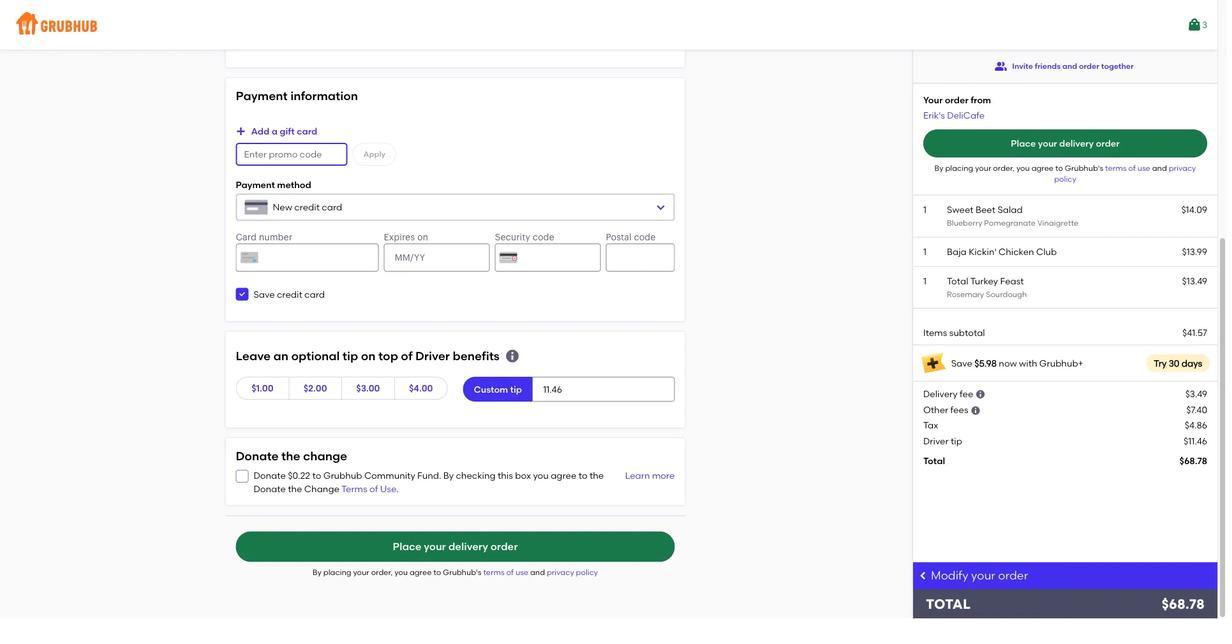 Task type: vqa. For each thing, say whether or not it's contained in the screenshot.


Task type: locate. For each thing, give the bounding box(es) containing it.
total
[[947, 276, 969, 287], [924, 456, 945, 467], [926, 597, 971, 613]]

place your delivery order button for by placing your order, you agree to grubhub's terms of use and privacy policy
[[236, 532, 675, 563]]

payment for payment information
[[236, 89, 288, 103]]

2 vertical spatial you
[[395, 569, 408, 578]]

grubhub
[[323, 471, 362, 482]]

1 vertical spatial delivery
[[449, 541, 488, 553]]

total down modify on the right of page
[[926, 597, 971, 613]]

0 vertical spatial and
[[1063, 61, 1078, 71]]

0 horizontal spatial save
[[254, 289, 275, 300]]

apply button
[[353, 143, 396, 166]]

friends
[[1035, 61, 1061, 71]]

erik's delicafe link
[[924, 110, 985, 121]]

kickin'
[[969, 246, 997, 257]]

optional
[[291, 349, 340, 363]]

credit up an
[[277, 289, 302, 300]]

baja kickin' chicken club
[[947, 246, 1057, 257]]

2 horizontal spatial by
[[935, 163, 944, 173]]

grubhub's
[[1065, 163, 1104, 173], [443, 569, 482, 578]]

agree for by placing your order, you agree to grubhub's terms of use and
[[1032, 163, 1054, 173]]

0 horizontal spatial driver
[[415, 349, 450, 363]]

1 vertical spatial card
[[322, 202, 342, 213]]

privacy policy
[[1055, 163, 1196, 184]]

order
[[1079, 61, 1100, 71], [945, 94, 969, 105], [1096, 138, 1120, 149], [491, 541, 518, 553], [998, 569, 1028, 583]]

$4.00
[[409, 383, 433, 394]]

$5.98
[[975, 358, 997, 369]]

vinaigrette
[[1038, 219, 1079, 228]]

1 up items
[[924, 276, 927, 287]]

2 payment from the top
[[236, 179, 275, 190]]

you for by placing your order, you agree to grubhub's terms of use and
[[1017, 163, 1030, 173]]

to for by checking this box you agree to the donate the change
[[579, 471, 588, 482]]

0 horizontal spatial by
[[313, 569, 322, 578]]

your
[[1038, 138, 1057, 149], [975, 163, 992, 173], [424, 541, 446, 553], [353, 569, 369, 578], [972, 569, 996, 583]]

privacy policy link for by placing your order, you agree to grubhub's terms of use and
[[1055, 163, 1196, 184]]

save up leave
[[254, 289, 275, 300]]

place your delivery order for by placing your order, you agree to grubhub's terms of use and privacy policy
[[393, 541, 518, 553]]

place up the by placing your order, you agree to grubhub's terms of use and privacy policy on the bottom
[[393, 541, 422, 553]]

tip
[[343, 349, 358, 363], [510, 384, 522, 395], [951, 436, 962, 447]]

terms for by placing your order, you agree to grubhub's terms of use and
[[1106, 163, 1127, 173]]

placing for by placing your order, you agree to grubhub's terms of use and privacy policy
[[323, 569, 351, 578]]

terms
[[1106, 163, 1127, 173], [483, 569, 505, 578]]

donate
[[236, 450, 279, 464], [254, 471, 286, 482], [254, 484, 286, 495]]

place your delivery order button for by placing your order, you agree to grubhub's terms of use and
[[924, 130, 1208, 158]]

1 left baja
[[924, 246, 927, 257]]

0 vertical spatial 1
[[924, 204, 927, 215]]

1 for sweet beet salad
[[924, 204, 927, 215]]

0 vertical spatial privacy
[[1169, 163, 1196, 173]]

1 vertical spatial payment
[[236, 179, 275, 190]]

policy inside privacy policy
[[1055, 174, 1077, 184]]

0 vertical spatial card
[[297, 126, 317, 137]]

the up $0.22
[[282, 450, 300, 464]]

benefits
[[453, 349, 500, 363]]

0 horizontal spatial order,
[[371, 569, 393, 578]]

baja
[[947, 246, 967, 257]]

place your delivery order button up 'by placing your order, you agree to grubhub's terms of use and'
[[924, 130, 1208, 158]]

by for by placing your order, you agree to grubhub's terms of use and
[[935, 163, 944, 173]]

order left together on the top
[[1079, 61, 1100, 71]]

1 horizontal spatial place your delivery order
[[1011, 138, 1120, 149]]

card up optional
[[304, 289, 325, 300]]

0 vertical spatial driver
[[415, 349, 450, 363]]

2 1 from the top
[[924, 246, 927, 257]]

card
[[297, 126, 317, 137], [322, 202, 342, 213], [304, 289, 325, 300]]

tip for driver tip
[[951, 436, 962, 447]]

1 for total turkey feast
[[924, 276, 927, 287]]

1 horizontal spatial and
[[1063, 61, 1078, 71]]

place your delivery order button
[[924, 130, 1208, 158], [236, 532, 675, 563]]

placing
[[946, 163, 974, 173], [323, 569, 351, 578]]

tip right custom
[[510, 384, 522, 395]]

0 horizontal spatial delivery
[[449, 541, 488, 553]]

fee
[[960, 389, 974, 400]]

fund.
[[417, 471, 441, 482]]

save credit card
[[254, 289, 325, 300]]

delivery up the by placing your order, you agree to grubhub's terms of use and privacy policy on the bottom
[[449, 541, 488, 553]]

other
[[924, 405, 949, 416]]

svg image right the fee
[[976, 390, 986, 400]]

total up "rosemary"
[[947, 276, 969, 287]]

place
[[1011, 138, 1036, 149], [393, 541, 422, 553]]

$13.49 rosemary sourdough
[[947, 276, 1208, 299]]

1 vertical spatial donate
[[254, 471, 286, 482]]

privacy policy link for by placing your order, you agree to grubhub's terms of use and privacy policy
[[547, 569, 598, 578]]

0 vertical spatial credit
[[294, 202, 320, 213]]

card right new
[[322, 202, 342, 213]]

the
[[282, 450, 300, 464], [590, 471, 604, 482], [288, 484, 302, 495]]

1 vertical spatial terms of use link
[[483, 569, 530, 578]]

your order from erik's delicafe
[[924, 94, 991, 121]]

credit
[[294, 202, 320, 213], [277, 289, 302, 300]]

now
[[999, 358, 1017, 369]]

3 1 from the top
[[924, 276, 927, 287]]

0 vertical spatial tip
[[343, 349, 358, 363]]

to for by placing your order, you agree to grubhub's terms of use and
[[1056, 163, 1063, 173]]

by for by checking this box you agree to the donate the change
[[443, 471, 454, 482]]

2 horizontal spatial agree
[[1032, 163, 1054, 173]]

method
[[277, 179, 311, 190]]

agree
[[1032, 163, 1054, 173], [551, 471, 577, 482], [410, 569, 432, 578]]

2 vertical spatial card
[[304, 289, 325, 300]]

1 left sweet
[[924, 204, 927, 215]]

0 vertical spatial donate
[[236, 450, 279, 464]]

custom
[[474, 384, 508, 395]]

2 horizontal spatial and
[[1153, 163, 1167, 173]]

1 vertical spatial place your delivery order button
[[236, 532, 675, 563]]

0 vertical spatial you
[[1017, 163, 1030, 173]]

$3.00 button
[[341, 377, 395, 400]]

save left $5.98
[[952, 358, 973, 369]]

subscription badge image
[[921, 351, 947, 376]]

order up erik's delicafe link
[[945, 94, 969, 105]]

1 vertical spatial use
[[516, 569, 529, 578]]

0 horizontal spatial use
[[516, 569, 529, 578]]

erik's
[[924, 110, 945, 121]]

donate for donate $0.22 to grubhub community fund.
[[254, 471, 286, 482]]

0 vertical spatial policy
[[1055, 174, 1077, 184]]

privacy policy link
[[1055, 163, 1196, 184], [547, 569, 598, 578]]

you for by placing your order, you agree to grubhub's terms of use and privacy policy
[[395, 569, 408, 578]]

items
[[924, 328, 947, 339]]

driver down tax
[[924, 436, 949, 447]]

donate for donate the change
[[236, 450, 279, 464]]

2 horizontal spatial tip
[[951, 436, 962, 447]]

1 vertical spatial place
[[393, 541, 422, 553]]

sweet
[[947, 204, 974, 215]]

0 horizontal spatial grubhub's
[[443, 569, 482, 578]]

0 vertical spatial delivery
[[1060, 138, 1094, 149]]

1 vertical spatial svg image
[[976, 390, 986, 400]]

1 horizontal spatial save
[[952, 358, 973, 369]]

1 vertical spatial by
[[443, 471, 454, 482]]

place your delivery order up 'by placing your order, you agree to grubhub's terms of use and'
[[1011, 138, 1120, 149]]

0 vertical spatial svg image
[[238, 291, 246, 298]]

grubhub's for by placing your order, you agree to grubhub's terms of use and privacy policy
[[443, 569, 482, 578]]

2 vertical spatial and
[[530, 569, 545, 578]]

Promo code text field
[[236, 143, 348, 166]]

to inside by checking this box you agree to the donate the change
[[579, 471, 588, 482]]

payment up add
[[236, 89, 288, 103]]

1 vertical spatial order,
[[371, 569, 393, 578]]

total down driver tip
[[924, 456, 945, 467]]

1 vertical spatial 1
[[924, 246, 927, 257]]

the left 'learn'
[[590, 471, 604, 482]]

0 vertical spatial $68.78
[[1180, 456, 1208, 467]]

with
[[1020, 358, 1038, 369]]

1 horizontal spatial terms
[[1106, 163, 1127, 173]]

0 vertical spatial privacy policy link
[[1055, 163, 1196, 184]]

1 horizontal spatial terms of use link
[[1106, 163, 1153, 173]]

1 vertical spatial agree
[[551, 471, 577, 482]]

feast
[[1001, 276, 1024, 287]]

svg image right fees
[[971, 406, 981, 416]]

2 vertical spatial tip
[[951, 436, 962, 447]]

1 horizontal spatial grubhub's
[[1065, 163, 1104, 173]]

1 vertical spatial save
[[952, 358, 973, 369]]

2 vertical spatial svg image
[[971, 406, 981, 416]]

place your delivery order up the by placing your order, you agree to grubhub's terms of use and privacy policy on the bottom
[[393, 541, 518, 553]]

delivery
[[1060, 138, 1094, 149], [449, 541, 488, 553]]

delivery up 'by placing your order, you agree to grubhub's terms of use and'
[[1060, 138, 1094, 149]]

1 vertical spatial and
[[1153, 163, 1167, 173]]

0 horizontal spatial privacy policy link
[[547, 569, 598, 578]]

card right gift
[[297, 126, 317, 137]]

1 horizontal spatial by
[[443, 471, 454, 482]]

3
[[1202, 19, 1208, 30]]

place your delivery order for by placing your order, you agree to grubhub's terms of use and
[[1011, 138, 1120, 149]]

by placing your order, you agree to grubhub's terms of use and
[[935, 163, 1167, 173]]

0 vertical spatial payment
[[236, 89, 288, 103]]

1 horizontal spatial placing
[[946, 163, 974, 173]]

0 vertical spatial total
[[947, 276, 969, 287]]

custom tip
[[474, 384, 522, 395]]

0 horizontal spatial terms
[[483, 569, 505, 578]]

0 horizontal spatial privacy
[[547, 569, 574, 578]]

agree inside by checking this box you agree to the donate the change
[[551, 471, 577, 482]]

0 horizontal spatial and
[[530, 569, 545, 578]]

0 vertical spatial use
[[1138, 163, 1151, 173]]

club
[[1037, 246, 1057, 257]]

1 horizontal spatial place
[[1011, 138, 1036, 149]]

svg image inside add a gift card button
[[236, 126, 246, 137]]

by inside by checking this box you agree to the donate the change
[[443, 471, 454, 482]]

tip left on
[[343, 349, 358, 363]]

2 vertical spatial 1
[[924, 276, 927, 287]]

on
[[361, 349, 376, 363]]

svg image
[[236, 126, 246, 137], [656, 202, 666, 213], [505, 349, 520, 364], [918, 571, 929, 581]]

save for save $5.98 now with grubhub+
[[952, 358, 973, 369]]

payment
[[236, 89, 288, 103], [236, 179, 275, 190]]

placing for by placing your order, you agree to grubhub's terms of use and
[[946, 163, 974, 173]]

tip down fees
[[951, 436, 962, 447]]

$7.40
[[1187, 405, 1208, 416]]

payment up new
[[236, 179, 275, 190]]

terms of use link
[[342, 484, 397, 495]]

tip inside button
[[510, 384, 522, 395]]

place up 'by placing your order, you agree to grubhub's terms of use and'
[[1011, 138, 1036, 149]]

place your delivery order
[[1011, 138, 1120, 149], [393, 541, 518, 553]]

terms of use link
[[1106, 163, 1153, 173], [483, 569, 530, 578]]

1 horizontal spatial tip
[[510, 384, 522, 395]]

2 vertical spatial by
[[313, 569, 322, 578]]

leave an optional tip on top of driver benefits
[[236, 349, 500, 363]]

fees
[[951, 405, 969, 416]]

0 vertical spatial save
[[254, 289, 275, 300]]

use
[[1138, 163, 1151, 173], [516, 569, 529, 578]]

2 vertical spatial donate
[[254, 484, 286, 495]]

0 vertical spatial by
[[935, 163, 944, 173]]

0 horizontal spatial place
[[393, 541, 422, 553]]

1 vertical spatial tip
[[510, 384, 522, 395]]

beet
[[976, 204, 996, 215]]

1 vertical spatial you
[[533, 471, 549, 482]]

1 vertical spatial $68.78
[[1162, 597, 1205, 613]]

pomegranate
[[984, 219, 1036, 228]]

0 horizontal spatial agree
[[410, 569, 432, 578]]

credit right new
[[294, 202, 320, 213]]

credit for new
[[294, 202, 320, 213]]

add
[[251, 126, 270, 137]]

order up the by placing your order, you agree to grubhub's terms of use and privacy policy on the bottom
[[491, 541, 518, 553]]

terms of use link for by placing your order, you agree to grubhub's terms of use and
[[1106, 163, 1153, 173]]

agree for by checking this box you agree to the donate the change
[[551, 471, 577, 482]]

donate inside by checking this box you agree to the donate the change
[[254, 484, 286, 495]]

1 vertical spatial driver
[[924, 436, 949, 447]]

0 vertical spatial terms
[[1106, 163, 1127, 173]]

payment for payment method
[[236, 179, 275, 190]]

0 vertical spatial agree
[[1032, 163, 1054, 173]]

svg image left save credit card
[[238, 291, 246, 298]]

0 vertical spatial terms of use link
[[1106, 163, 1153, 173]]

0 vertical spatial grubhub's
[[1065, 163, 1104, 173]]

1 horizontal spatial privacy
[[1169, 163, 1196, 173]]

$68.78
[[1180, 456, 1208, 467], [1162, 597, 1205, 613]]

1 vertical spatial place your delivery order
[[393, 541, 518, 553]]

you inside by checking this box you agree to the donate the change
[[533, 471, 549, 482]]

gift
[[280, 126, 295, 137]]

0 horizontal spatial place your delivery order button
[[236, 532, 675, 563]]

0 horizontal spatial tip
[[343, 349, 358, 363]]

place your delivery order button up the by placing your order, you agree to grubhub's terms of use and privacy policy on the bottom
[[236, 532, 675, 563]]

terms for by placing your order, you agree to grubhub's terms of use and privacy policy
[[483, 569, 505, 578]]

0 horizontal spatial placing
[[323, 569, 351, 578]]

payment method
[[236, 179, 311, 190]]

use for by placing your order, you agree to grubhub's terms of use and
[[1138, 163, 1151, 173]]

custom tip button
[[463, 377, 533, 402]]

0 vertical spatial placing
[[946, 163, 974, 173]]

save for save credit card
[[254, 289, 275, 300]]

order, for by placing your order, you agree to grubhub's terms of use and
[[993, 163, 1015, 173]]

driver up $4.00
[[415, 349, 450, 363]]

1 payment from the top
[[236, 89, 288, 103]]

0 horizontal spatial you
[[395, 569, 408, 578]]

1 vertical spatial policy
[[576, 569, 598, 578]]

information
[[291, 89, 358, 103]]

0 horizontal spatial place your delivery order
[[393, 541, 518, 553]]

and for by placing your order, you agree to grubhub's terms of use and
[[1153, 163, 1167, 173]]

2 vertical spatial agree
[[410, 569, 432, 578]]

credit for save
[[277, 289, 302, 300]]

1 vertical spatial credit
[[277, 289, 302, 300]]

the down $0.22
[[288, 484, 302, 495]]

svg image
[[238, 291, 246, 298], [976, 390, 986, 400], [971, 406, 981, 416]]

1 vertical spatial grubhub's
[[443, 569, 482, 578]]

1 horizontal spatial place your delivery order button
[[924, 130, 1208, 158]]

donate $0.22 to grubhub community fund.
[[254, 471, 443, 482]]

driver
[[415, 349, 450, 363], [924, 436, 949, 447]]

1 1 from the top
[[924, 204, 927, 215]]

by for by placing your order, you agree to grubhub's terms of use and privacy policy
[[313, 569, 322, 578]]

2 vertical spatial the
[[288, 484, 302, 495]]

1 horizontal spatial driver
[[924, 436, 949, 447]]

1 horizontal spatial privacy policy link
[[1055, 163, 1196, 184]]

2 horizontal spatial you
[[1017, 163, 1030, 173]]

1 horizontal spatial agree
[[551, 471, 577, 482]]

use for by placing your order, you agree to grubhub's terms of use and privacy policy
[[516, 569, 529, 578]]

days
[[1182, 358, 1203, 369]]



Task type: describe. For each thing, give the bounding box(es) containing it.
grubhub's for by placing your order, you agree to grubhub's terms of use and
[[1065, 163, 1104, 173]]

order, for by placing your order, you agree to grubhub's terms of use and privacy policy
[[371, 569, 393, 578]]

$1.00
[[252, 383, 274, 394]]

learn more
[[625, 471, 675, 482]]

checking
[[456, 471, 496, 482]]

new credit card
[[273, 202, 342, 213]]

order up privacy policy
[[1096, 138, 1120, 149]]

donate the change
[[236, 450, 347, 464]]

$3.49
[[1186, 389, 1208, 400]]

total turkey feast
[[947, 276, 1024, 287]]

save $5.98 now with grubhub+
[[952, 358, 1084, 369]]

subtotal
[[950, 328, 985, 339]]

terms of use link for by placing your order, you agree to grubhub's terms of use and privacy policy
[[483, 569, 530, 578]]

main navigation navigation
[[0, 0, 1218, 50]]

order inside your order from erik's delicafe
[[945, 94, 969, 105]]

card inside button
[[297, 126, 317, 137]]

people icon image
[[995, 60, 1007, 73]]

together
[[1101, 61, 1134, 71]]

delivery for by placing your order, you agree to grubhub's terms of use and
[[1060, 138, 1094, 149]]

$14.09
[[1182, 204, 1208, 215]]

1 vertical spatial total
[[924, 456, 945, 467]]

learn
[[625, 471, 650, 482]]

a
[[272, 126, 278, 137]]

$14.09 blueberry pomegranate vinaigrette
[[947, 204, 1208, 228]]

$2.00 button
[[289, 377, 342, 400]]

learn more link
[[622, 470, 675, 496]]

and inside button
[[1063, 61, 1078, 71]]

you for by checking this box you agree to the donate the change
[[533, 471, 549, 482]]

0 vertical spatial the
[[282, 450, 300, 464]]

invite
[[1013, 61, 1033, 71]]

by checking this box you agree to the donate the change
[[254, 471, 604, 495]]

community
[[364, 471, 415, 482]]

tip for custom tip
[[510, 384, 522, 395]]

2 vertical spatial total
[[926, 597, 971, 613]]

terms of use .
[[342, 484, 399, 495]]

1 vertical spatial the
[[590, 471, 604, 482]]

Notes for the driver text field
[[236, 0, 675, 42]]

place for by placing your order, you agree to grubhub's terms of use and privacy policy
[[393, 541, 422, 553]]

order right modify on the right of page
[[998, 569, 1028, 583]]

apply
[[363, 150, 386, 159]]

from
[[971, 94, 991, 105]]

delivery for by placing your order, you agree to grubhub's terms of use and privacy policy
[[449, 541, 488, 553]]

grubhub+
[[1040, 358, 1084, 369]]

change
[[303, 450, 347, 464]]

Amount text field
[[532, 377, 675, 402]]

blueberry
[[947, 219, 983, 228]]

svg image for delivery fee
[[976, 390, 986, 400]]

1 vertical spatial privacy
[[547, 569, 574, 578]]

0 horizontal spatial policy
[[576, 569, 598, 578]]

agree for by placing your order, you agree to grubhub's terms of use and privacy policy
[[410, 569, 432, 578]]

svg image for other fees
[[971, 406, 981, 416]]

$3.00
[[356, 383, 380, 394]]

tax
[[924, 420, 938, 431]]

try 30 days
[[1154, 358, 1203, 369]]

sourdough
[[986, 290, 1027, 299]]

invite friends and order together button
[[995, 55, 1134, 78]]

rosemary
[[947, 290, 984, 299]]

delivery
[[924, 389, 958, 400]]

place for by placing your order, you agree to grubhub's terms of use and
[[1011, 138, 1036, 149]]

modify
[[931, 569, 969, 583]]

more
[[652, 471, 675, 482]]

try
[[1154, 358, 1167, 369]]

$0.22
[[288, 471, 310, 482]]

$11.46
[[1184, 436, 1208, 447]]

delivery fee
[[924, 389, 974, 400]]

$4.00 button
[[394, 377, 448, 400]]

chicken
[[999, 246, 1034, 257]]

by placing your order, you agree to grubhub's terms of use and privacy policy
[[313, 569, 598, 578]]

to for by placing your order, you agree to grubhub's terms of use and privacy policy
[[434, 569, 441, 578]]

your
[[924, 94, 943, 105]]

$1.00 button
[[236, 377, 289, 400]]

add a gift card
[[251, 126, 317, 137]]

payment information
[[236, 89, 358, 103]]

card for save credit card
[[304, 289, 325, 300]]

.
[[397, 484, 399, 495]]

$41.57
[[1183, 328, 1208, 339]]

terms
[[342, 484, 367, 495]]

$2.00
[[304, 383, 327, 394]]

delicafe
[[947, 110, 985, 121]]

$4.86
[[1185, 420, 1208, 431]]

use
[[380, 484, 397, 495]]

privacy inside privacy policy
[[1169, 163, 1196, 173]]

1 for baja kickin' chicken club
[[924, 246, 927, 257]]

$13.49
[[1182, 276, 1208, 287]]

add a gift card button
[[236, 120, 317, 143]]

an
[[273, 349, 288, 363]]

and for by placing your order, you agree to grubhub's terms of use and privacy policy
[[530, 569, 545, 578]]

turkey
[[971, 276, 998, 287]]

driver tip
[[924, 436, 962, 447]]

this
[[498, 471, 513, 482]]

sweet beet salad
[[947, 204, 1023, 215]]

30
[[1169, 358, 1180, 369]]

modify your order
[[931, 569, 1028, 583]]

top
[[378, 349, 398, 363]]

card for new credit card
[[322, 202, 342, 213]]

order inside the invite friends and order together button
[[1079, 61, 1100, 71]]

leave
[[236, 349, 271, 363]]

items subtotal
[[924, 328, 985, 339]]

3 button
[[1187, 13, 1208, 36]]

change
[[304, 484, 339, 495]]



